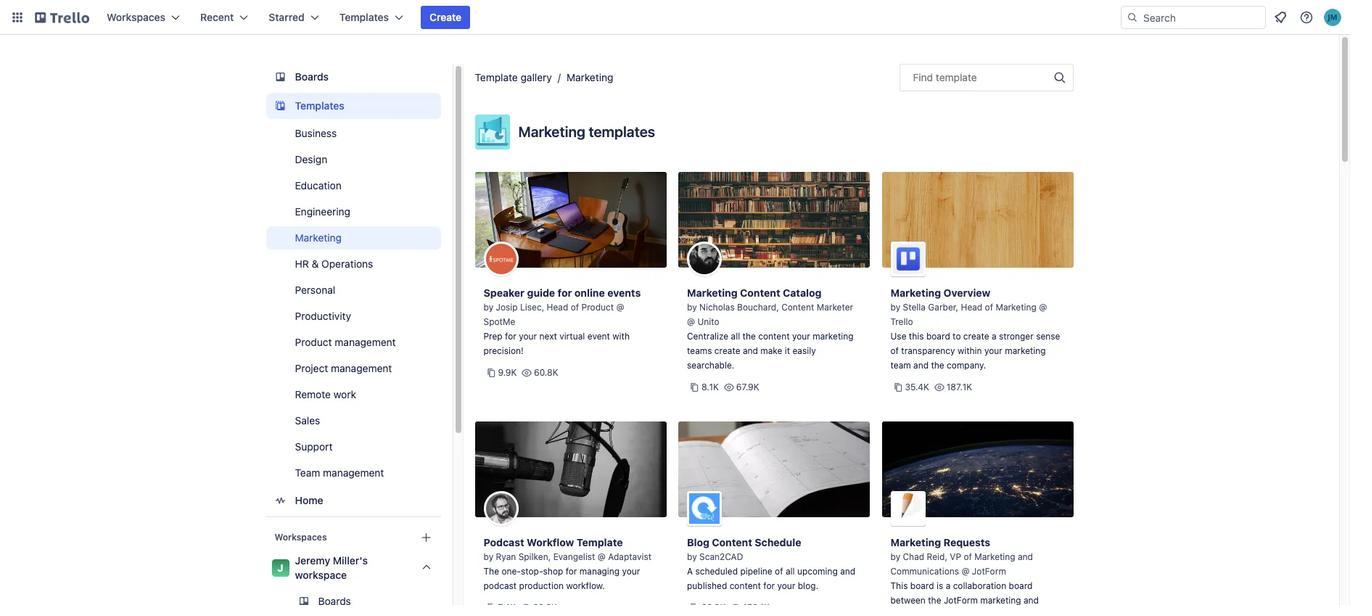 Task type: locate. For each thing, give the bounding box(es) containing it.
sales link
[[266, 409, 441, 432]]

&
[[312, 258, 319, 270]]

your right within
[[984, 345, 1003, 356]]

management down product management link
[[331, 362, 392, 374]]

next
[[539, 331, 557, 342]]

marketing
[[813, 331, 854, 342], [1005, 345, 1046, 356], [980, 595, 1021, 605]]

marketing templates
[[518, 123, 655, 140]]

scheduled
[[695, 566, 738, 577]]

hr & operations link
[[266, 252, 441, 276]]

josip lisec, head of product @ spotme image
[[484, 242, 518, 276]]

by inside 'marketing overview by stella garber, head of marketing @ trello use this board to create a stronger sense of transparency within your marketing team and the company.'
[[891, 302, 900, 313]]

by inside blog content schedule by scan2cad a scheduled pipeline of all upcoming and published content for your blog.
[[687, 551, 697, 562]]

product
[[581, 302, 614, 313], [295, 336, 332, 348]]

engineering link
[[266, 200, 441, 223]]

podcast workflow template by ryan spilken, evangelist @ adaptavist the one-stop-shop for managing your podcast production workflow.
[[484, 536, 652, 591]]

your for template
[[622, 566, 640, 577]]

1 horizontal spatial template
[[577, 536, 623, 548]]

managing
[[580, 566, 620, 577]]

1 horizontal spatial head
[[961, 302, 982, 313]]

published
[[687, 580, 727, 591]]

by left chad
[[891, 551, 900, 562]]

work
[[334, 388, 356, 400]]

templates
[[339, 11, 389, 23], [295, 99, 344, 112]]

8.1k
[[702, 382, 719, 392]]

spilken,
[[518, 551, 551, 562]]

1 vertical spatial template
[[577, 536, 623, 548]]

1 vertical spatial the
[[931, 360, 944, 371]]

0 vertical spatial create
[[963, 331, 989, 342]]

jeremy miller's workspace
[[295, 554, 368, 581]]

a
[[992, 331, 997, 342], [946, 580, 951, 591]]

0 horizontal spatial workspaces
[[107, 11, 165, 23]]

management for team management
[[323, 466, 384, 479]]

by inside speaker guide for online events by josip lisec, head of product @ spotme prep for your next virtual event with precision!
[[484, 302, 493, 313]]

business link
[[266, 122, 441, 145]]

content for catalog
[[740, 287, 780, 299]]

recent
[[200, 11, 234, 23]]

all left upcoming
[[786, 566, 795, 577]]

create up searchable.
[[714, 345, 740, 356]]

1 vertical spatial a
[[946, 580, 951, 591]]

adaptavist
[[608, 551, 652, 562]]

your inside blog content schedule by scan2cad a scheduled pipeline of all upcoming and published content for your blog.
[[777, 580, 795, 591]]

a for requests
[[946, 580, 951, 591]]

management down support link
[[323, 466, 384, 479]]

scan2cad image
[[687, 491, 722, 526]]

is
[[937, 580, 943, 591]]

the down transparency at the right of page
[[931, 360, 944, 371]]

jeremy miller (jeremymiller198) image
[[1324, 9, 1341, 26]]

primary element
[[0, 0, 1350, 35]]

sales
[[295, 414, 320, 427]]

0 vertical spatial content
[[740, 287, 780, 299]]

of right pipeline
[[775, 566, 783, 577]]

the inside 'marketing overview by stella garber, head of marketing @ trello use this board to create a stronger sense of transparency within your marketing team and the company.'
[[931, 360, 944, 371]]

marketing down stronger
[[1005, 345, 1046, 356]]

1 vertical spatial all
[[786, 566, 795, 577]]

your inside podcast workflow template by ryan spilken, evangelist @ adaptavist the one-stop-shop for managing your podcast production workflow.
[[622, 566, 640, 577]]

a
[[687, 566, 693, 577]]

workspaces
[[107, 11, 165, 23], [275, 532, 327, 543]]

marketing down marketer
[[813, 331, 854, 342]]

design
[[295, 153, 327, 165]]

hr
[[295, 258, 309, 270]]

your inside 'marketing overview by stella garber, head of marketing @ trello use this board to create a stronger sense of transparency within your marketing team and the company.'
[[984, 345, 1003, 356]]

head down guide
[[547, 302, 568, 313]]

@ left 'unito'
[[687, 316, 695, 327]]

67.9k
[[736, 382, 759, 392]]

overview
[[944, 287, 990, 299]]

0 vertical spatial the
[[743, 331, 756, 342]]

and down transparency at the right of page
[[913, 360, 929, 371]]

content for schedule
[[712, 536, 752, 548]]

0 horizontal spatial create
[[714, 345, 740, 356]]

@ inside marketing content catalog by nicholas bouchard, content marketer @ unito centralize all the content your marketing teams create and make it easily searchable.
[[687, 316, 695, 327]]

templates up boards link
[[339, 11, 389, 23]]

@ down events
[[616, 302, 624, 313]]

the down is
[[928, 595, 941, 605]]

your down 'adaptavist'
[[622, 566, 640, 577]]

stella garber, head of marketing @ trello image
[[891, 242, 925, 276]]

0 vertical spatial management
[[335, 336, 396, 348]]

1 horizontal spatial create
[[963, 331, 989, 342]]

1 horizontal spatial marketing link
[[567, 71, 613, 83]]

and right vp
[[1018, 551, 1033, 562]]

template gallery
[[475, 71, 552, 83]]

content up bouchard,
[[740, 287, 780, 299]]

2 vertical spatial marketing
[[980, 595, 1021, 605]]

by inside marketing requests by chad reid, vp of marketing and communications @ jotform this board is a collaboration board between the jotform marketing an
[[891, 551, 900, 562]]

your for for
[[519, 331, 537, 342]]

2 head from the left
[[961, 302, 982, 313]]

by up the
[[484, 551, 493, 562]]

for up the "precision!"
[[505, 331, 516, 342]]

1 vertical spatial content
[[730, 580, 761, 591]]

jotform up collaboration
[[972, 566, 1006, 577]]

1 vertical spatial workspaces
[[275, 532, 327, 543]]

marketing link right gallery
[[567, 71, 613, 83]]

miller's
[[333, 554, 368, 567]]

create
[[963, 331, 989, 342], [714, 345, 740, 356]]

your up easily
[[792, 331, 810, 342]]

of down online
[[571, 302, 579, 313]]

of right vp
[[964, 551, 972, 562]]

@ up collaboration
[[962, 566, 970, 577]]

1 horizontal spatial a
[[992, 331, 997, 342]]

team management
[[295, 466, 384, 479]]

0 vertical spatial all
[[731, 331, 740, 342]]

1 vertical spatial marketing
[[1005, 345, 1046, 356]]

marketing link down engineering link
[[266, 226, 441, 250]]

for down evangelist
[[566, 566, 577, 577]]

the down bouchard,
[[743, 331, 756, 342]]

head down overview
[[961, 302, 982, 313]]

a left stronger
[[992, 331, 997, 342]]

centralize
[[687, 331, 728, 342]]

0 vertical spatial templates
[[339, 11, 389, 23]]

for
[[558, 287, 572, 299], [505, 331, 516, 342], [566, 566, 577, 577], [763, 580, 775, 591]]

content inside marketing content catalog by nicholas bouchard, content marketer @ unito centralize all the content your marketing teams create and make it easily searchable.
[[758, 331, 790, 342]]

nicholas
[[699, 302, 735, 313]]

marketing up nicholas
[[687, 287, 738, 299]]

a right is
[[946, 580, 951, 591]]

blog
[[687, 536, 709, 548]]

for down pipeline
[[763, 580, 775, 591]]

and inside 'marketing overview by stella garber, head of marketing @ trello use this board to create a stronger sense of transparency within your marketing team and the company.'
[[913, 360, 929, 371]]

management
[[335, 336, 396, 348], [331, 362, 392, 374], [323, 466, 384, 479]]

project management link
[[266, 357, 441, 380]]

all inside blog content schedule by scan2cad a scheduled pipeline of all upcoming and published content for your blog.
[[786, 566, 795, 577]]

2 vertical spatial the
[[928, 595, 941, 605]]

0 vertical spatial workspaces
[[107, 11, 165, 23]]

0 vertical spatial content
[[758, 331, 790, 342]]

the
[[484, 566, 499, 577]]

0 horizontal spatial marketing link
[[266, 226, 441, 250]]

marketing
[[567, 71, 613, 83], [518, 123, 585, 140], [295, 231, 342, 244], [687, 287, 738, 299], [891, 287, 941, 299], [996, 302, 1037, 313], [891, 536, 941, 548], [974, 551, 1015, 562]]

templates up business
[[295, 99, 344, 112]]

0 vertical spatial product
[[581, 302, 614, 313]]

by up trello
[[891, 302, 900, 313]]

jotform down collaboration
[[944, 595, 978, 605]]

product inside speaker guide for online events by josip lisec, head of product @ spotme prep for your next virtual event with precision!
[[581, 302, 614, 313]]

0 horizontal spatial product
[[295, 336, 332, 348]]

design link
[[266, 148, 441, 171]]

marketing inside marketing requests by chad reid, vp of marketing and communications @ jotform this board is a collaboration board between the jotform marketing an
[[980, 595, 1021, 605]]

1 vertical spatial create
[[714, 345, 740, 356]]

1 vertical spatial management
[[331, 362, 392, 374]]

teams
[[687, 345, 712, 356]]

workspace
[[295, 569, 347, 581]]

marketing up chad
[[891, 536, 941, 548]]

the
[[743, 331, 756, 342], [931, 360, 944, 371], [928, 595, 941, 605]]

of down overview
[[985, 302, 993, 313]]

your left blog.
[[777, 580, 795, 591]]

content
[[758, 331, 790, 342], [730, 580, 761, 591]]

requests
[[944, 536, 990, 548]]

jotform
[[972, 566, 1006, 577], [944, 595, 978, 605]]

product up project
[[295, 336, 332, 348]]

of
[[571, 302, 579, 313], [985, 302, 993, 313], [891, 345, 899, 356], [964, 551, 972, 562], [775, 566, 783, 577]]

@ inside speaker guide for online events by josip lisec, head of product @ spotme prep for your next virtual event with precision!
[[616, 302, 624, 313]]

recent button
[[192, 6, 257, 29]]

all
[[731, 331, 740, 342], [786, 566, 795, 577]]

transparency
[[901, 345, 955, 356]]

content inside blog content schedule by scan2cad a scheduled pipeline of all upcoming and published content for your blog.
[[730, 580, 761, 591]]

0 vertical spatial marketing
[[813, 331, 854, 342]]

your inside marketing content catalog by nicholas bouchard, content marketer @ unito centralize all the content your marketing teams create and make it easily searchable.
[[792, 331, 810, 342]]

0 horizontal spatial template
[[475, 71, 518, 83]]

@
[[616, 302, 624, 313], [1039, 302, 1047, 313], [687, 316, 695, 327], [598, 551, 606, 562], [962, 566, 970, 577]]

1 head from the left
[[547, 302, 568, 313]]

management down productivity link
[[335, 336, 396, 348]]

content down pipeline
[[730, 580, 761, 591]]

by up spotme at the left of page
[[484, 302, 493, 313]]

1 horizontal spatial all
[[786, 566, 795, 577]]

and inside marketing content catalog by nicholas bouchard, content marketer @ unito centralize all the content your marketing teams create and make it easily searchable.
[[743, 345, 758, 356]]

template left gallery
[[475, 71, 518, 83]]

board up transparency at the right of page
[[926, 331, 950, 342]]

by left nicholas
[[687, 302, 697, 313]]

60.8k
[[534, 367, 558, 378]]

content inside blog content schedule by scan2cad a scheduled pipeline of all upcoming and published content for your blog.
[[712, 536, 752, 548]]

marketing down collaboration
[[980, 595, 1021, 605]]

0 horizontal spatial all
[[731, 331, 740, 342]]

easily
[[793, 345, 816, 356]]

0 vertical spatial template
[[475, 71, 518, 83]]

1 horizontal spatial workspaces
[[275, 532, 327, 543]]

2 vertical spatial management
[[323, 466, 384, 479]]

head
[[547, 302, 568, 313], [961, 302, 982, 313]]

0 horizontal spatial head
[[547, 302, 568, 313]]

board inside 'marketing overview by stella garber, head of marketing @ trello use this board to create a stronger sense of transparency within your marketing team and the company.'
[[926, 331, 950, 342]]

upcoming
[[797, 566, 838, 577]]

marketing requests by chad reid, vp of marketing and communications @ jotform this board is a collaboration board between the jotform marketing an
[[891, 536, 1039, 605]]

2 vertical spatial content
[[712, 536, 752, 548]]

and left make
[[743, 345, 758, 356]]

and right upcoming
[[840, 566, 855, 577]]

0 vertical spatial a
[[992, 331, 997, 342]]

template
[[475, 71, 518, 83], [577, 536, 623, 548]]

template up the managing
[[577, 536, 623, 548]]

product down online
[[581, 302, 614, 313]]

for inside podcast workflow template by ryan spilken, evangelist @ adaptavist the one-stop-shop for managing your podcast production workflow.
[[566, 566, 577, 577]]

board right collaboration
[[1009, 580, 1033, 591]]

online
[[574, 287, 605, 299]]

a inside 'marketing overview by stella garber, head of marketing @ trello use this board to create a stronger sense of transparency within your marketing team and the company.'
[[992, 331, 997, 342]]

search image
[[1127, 12, 1138, 23]]

board down communications
[[910, 580, 934, 591]]

project
[[295, 362, 328, 374]]

@ up the sense
[[1039, 302, 1047, 313]]

by inside marketing content catalog by nicholas bouchard, content marketer @ unito centralize all the content your marketing teams create and make it easily searchable.
[[687, 302, 697, 313]]

and
[[743, 345, 758, 356], [913, 360, 929, 371], [1018, 551, 1033, 562], [840, 566, 855, 577]]

back to home image
[[35, 6, 89, 29]]

0 horizontal spatial a
[[946, 580, 951, 591]]

marketing overview by stella garber, head of marketing @ trello use this board to create a stronger sense of transparency within your marketing team and the company.
[[891, 287, 1060, 371]]

this
[[891, 580, 908, 591]]

education link
[[266, 174, 441, 197]]

0 vertical spatial marketing link
[[567, 71, 613, 83]]

board
[[926, 331, 950, 342], [910, 580, 934, 591], [1009, 580, 1033, 591]]

find template
[[913, 71, 977, 83]]

create inside 'marketing overview by stella garber, head of marketing @ trello use this board to create a stronger sense of transparency within your marketing team and the company.'
[[963, 331, 989, 342]]

guide
[[527, 287, 555, 299]]

a inside marketing requests by chad reid, vp of marketing and communications @ jotform this board is a collaboration board between the jotform marketing an
[[946, 580, 951, 591]]

content up make
[[758, 331, 790, 342]]

by up a
[[687, 551, 697, 562]]

your inside speaker guide for online events by josip lisec, head of product @ spotme prep for your next virtual event with precision!
[[519, 331, 537, 342]]

by inside podcast workflow template by ryan spilken, evangelist @ adaptavist the one-stop-shop for managing your podcast production workflow.
[[484, 551, 493, 562]]

management for project management
[[331, 362, 392, 374]]

content down catalog
[[781, 302, 814, 313]]

@ up the managing
[[598, 551, 606, 562]]

all right centralize
[[731, 331, 740, 342]]

1 horizontal spatial product
[[581, 302, 614, 313]]

content
[[740, 287, 780, 299], [781, 302, 814, 313], [712, 536, 752, 548]]

between
[[891, 595, 926, 605]]

content up scan2cad at the bottom right of page
[[712, 536, 752, 548]]

of down use
[[891, 345, 899, 356]]

scan2cad
[[699, 551, 743, 562]]

content for catalog
[[758, 331, 790, 342]]

your left next at the bottom of page
[[519, 331, 537, 342]]

create up within
[[963, 331, 989, 342]]

for right guide
[[558, 287, 572, 299]]

@ inside podcast workflow template by ryan spilken, evangelist @ adaptavist the one-stop-shop for managing your podcast production workflow.
[[598, 551, 606, 562]]

the inside marketing content catalog by nicholas bouchard, content marketer @ unito centralize all the content your marketing teams create and make it easily searchable.
[[743, 331, 756, 342]]

ryan spilken, evangelist @ adaptavist image
[[484, 491, 518, 526]]

team
[[891, 360, 911, 371]]

and inside blog content schedule by scan2cad a scheduled pipeline of all upcoming and published content for your blog.
[[840, 566, 855, 577]]



Task type: describe. For each thing, give the bounding box(es) containing it.
marketing inside 'marketing overview by stella garber, head of marketing @ trello use this board to create a stronger sense of transparency within your marketing team and the company.'
[[1005, 345, 1046, 356]]

marketing icon image
[[475, 115, 510, 149]]

collaboration
[[953, 580, 1006, 591]]

create inside marketing content catalog by nicholas bouchard, content marketer @ unito centralize all the content your marketing teams create and make it easily searchable.
[[714, 345, 740, 356]]

marketing up stronger
[[996, 302, 1037, 313]]

podcast
[[484, 580, 517, 591]]

use
[[891, 331, 906, 342]]

team management link
[[266, 461, 441, 485]]

template
[[936, 71, 977, 83]]

template inside podcast workflow template by ryan spilken, evangelist @ adaptavist the one-stop-shop for managing your podcast production workflow.
[[577, 536, 623, 548]]

stop-
[[521, 566, 543, 577]]

remote work link
[[266, 383, 441, 406]]

personal link
[[266, 279, 441, 302]]

switch to… image
[[10, 10, 25, 25]]

@ inside marketing requests by chad reid, vp of marketing and communications @ jotform this board is a collaboration board between the jotform marketing an
[[962, 566, 970, 577]]

create button
[[421, 6, 470, 29]]

workspaces inside "popup button"
[[107, 11, 165, 23]]

boards
[[295, 70, 329, 83]]

Find template field
[[899, 64, 1073, 91]]

marketing inside marketing content catalog by nicholas bouchard, content marketer @ unito centralize all the content your marketing teams create and make it easily searchable.
[[687, 287, 738, 299]]

starred
[[269, 11, 304, 23]]

searchable.
[[687, 360, 734, 371]]

workflow
[[527, 536, 574, 548]]

of inside speaker guide for online events by josip lisec, head of product @ spotme prep for your next virtual event with precision!
[[571, 302, 579, 313]]

bouchard,
[[737, 302, 779, 313]]

support
[[295, 440, 333, 453]]

1 vertical spatial jotform
[[944, 595, 978, 605]]

marketing right gallery
[[567, 71, 613, 83]]

blog.
[[798, 580, 818, 591]]

stronger
[[999, 331, 1034, 342]]

one-
[[502, 566, 521, 577]]

reid,
[[927, 551, 947, 562]]

find
[[913, 71, 933, 83]]

templates link
[[266, 93, 441, 119]]

1 vertical spatial content
[[781, 302, 814, 313]]

of inside marketing requests by chad reid, vp of marketing and communications @ jotform this board is a collaboration board between the jotform marketing an
[[964, 551, 972, 562]]

productivity
[[295, 310, 351, 322]]

create a workspace image
[[418, 529, 435, 546]]

with
[[613, 331, 630, 342]]

marketing inside marketing content catalog by nicholas bouchard, content marketer @ unito centralize all the content your marketing teams create and make it easily searchable.
[[813, 331, 854, 342]]

spotme
[[484, 316, 515, 327]]

0 vertical spatial jotform
[[972, 566, 1006, 577]]

j
[[277, 562, 283, 574]]

35.4k
[[905, 382, 929, 392]]

personal
[[295, 284, 335, 296]]

your for schedule
[[777, 580, 795, 591]]

gallery
[[521, 71, 552, 83]]

workspaces button
[[98, 6, 189, 29]]

catalog
[[783, 287, 822, 299]]

production
[[519, 580, 564, 591]]

boards link
[[266, 64, 441, 90]]

virtual
[[559, 331, 585, 342]]

of inside blog content schedule by scan2cad a scheduled pipeline of all upcoming and published content for your blog.
[[775, 566, 783, 577]]

templates
[[589, 123, 655, 140]]

9.9k
[[498, 367, 517, 378]]

open information menu image
[[1299, 10, 1314, 25]]

marketing up &
[[295, 231, 342, 244]]

template gallery link
[[475, 71, 552, 83]]

marketing up stella
[[891, 287, 941, 299]]

marketing down requests
[[974, 551, 1015, 562]]

speaker
[[484, 287, 525, 299]]

remote
[[295, 388, 331, 400]]

templates inside popup button
[[339, 11, 389, 23]]

all inside marketing content catalog by nicholas bouchard, content marketer @ unito centralize all the content your marketing teams create and make it easily searchable.
[[731, 331, 740, 342]]

jeremy
[[295, 554, 330, 567]]

Search field
[[1138, 7, 1265, 28]]

head inside 'marketing overview by stella garber, head of marketing @ trello use this board to create a stronger sense of transparency within your marketing team and the company.'
[[961, 302, 982, 313]]

to
[[953, 331, 961, 342]]

productivity link
[[266, 305, 441, 328]]

team
[[295, 466, 320, 479]]

education
[[295, 179, 342, 192]]

marketing down gallery
[[518, 123, 585, 140]]

nicholas bouchard, content marketer @ unito image
[[687, 242, 722, 276]]

template board image
[[272, 97, 289, 115]]

1 vertical spatial templates
[[295, 99, 344, 112]]

chad reid, vp of marketing and communications @ jotform image
[[891, 491, 925, 526]]

remote work
[[295, 388, 356, 400]]

engineering
[[295, 205, 350, 218]]

1 vertical spatial marketing link
[[266, 226, 441, 250]]

precision!
[[484, 345, 524, 356]]

a for overview
[[992, 331, 997, 342]]

hr & operations
[[295, 258, 373, 270]]

and inside marketing requests by chad reid, vp of marketing and communications @ jotform this board is a collaboration board between the jotform marketing an
[[1018, 551, 1033, 562]]

187.1k
[[947, 382, 972, 392]]

sense
[[1036, 331, 1060, 342]]

board image
[[272, 68, 289, 86]]

ryan
[[496, 551, 516, 562]]

project management
[[295, 362, 392, 374]]

this
[[909, 331, 924, 342]]

product management
[[295, 336, 396, 348]]

schedule
[[755, 536, 801, 548]]

garber,
[[928, 302, 958, 313]]

prep
[[484, 331, 503, 342]]

event
[[587, 331, 610, 342]]

josip
[[496, 302, 518, 313]]

evangelist
[[553, 551, 595, 562]]

it
[[785, 345, 790, 356]]

chad
[[903, 551, 924, 562]]

head inside speaker guide for online events by josip lisec, head of product @ spotme prep for your next virtual event with precision!
[[547, 302, 568, 313]]

shop
[[543, 566, 563, 577]]

management for product management
[[335, 336, 396, 348]]

speaker guide for online events by josip lisec, head of product @ spotme prep for your next virtual event with precision!
[[484, 287, 641, 356]]

for inside blog content schedule by scan2cad a scheduled pipeline of all upcoming and published content for your blog.
[[763, 580, 775, 591]]

operations
[[321, 258, 373, 270]]

@ inside 'marketing overview by stella garber, head of marketing @ trello use this board to create a stronger sense of transparency within your marketing team and the company.'
[[1039, 302, 1047, 313]]

podcast
[[484, 536, 524, 548]]

0 notifications image
[[1272, 9, 1289, 26]]

events
[[607, 287, 641, 299]]

home image
[[272, 492, 289, 509]]

1 vertical spatial product
[[295, 336, 332, 348]]

product management link
[[266, 331, 441, 354]]

home link
[[266, 488, 441, 514]]

content for schedule
[[730, 580, 761, 591]]

blog content schedule by scan2cad a scheduled pipeline of all upcoming and published content for your blog.
[[687, 536, 855, 591]]

the inside marketing requests by chad reid, vp of marketing and communications @ jotform this board is a collaboration board between the jotform marketing an
[[928, 595, 941, 605]]

workflow.
[[566, 580, 605, 591]]



Task type: vqa. For each thing, say whether or not it's contained in the screenshot.


